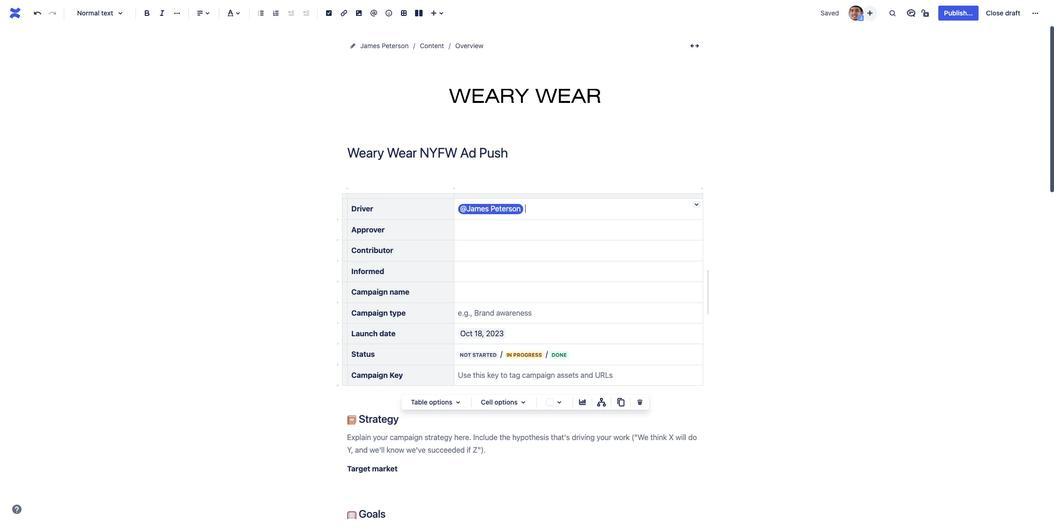 Task type: vqa. For each thing, say whether or not it's contained in the screenshot.
Create column icon
no



Task type: describe. For each thing, give the bounding box(es) containing it.
content
[[420, 42, 444, 50]]

close draft
[[986, 9, 1020, 17]]

saved
[[821, 9, 839, 17]]

oct
[[460, 330, 473, 338]]

type
[[390, 309, 406, 317]]

image
[[539, 95, 556, 103]]

18,
[[474, 330, 484, 338]]

name
[[390, 288, 409, 297]]

done
[[552, 352, 567, 359]]

align left image
[[194, 7, 206, 19]]

cell options
[[481, 399, 518, 407]]

link image
[[338, 7, 349, 19]]

launch
[[351, 330, 378, 338]]

table options button
[[405, 397, 467, 409]]

campaign for campaign name
[[351, 288, 388, 297]]

campaign name
[[351, 288, 409, 297]]

james
[[360, 42, 380, 50]]

target
[[347, 465, 370, 473]]

cell options button
[[475, 397, 533, 409]]

not
[[460, 352, 471, 359]]

invite to edit image
[[865, 7, 876, 19]]

normal text
[[77, 9, 113, 17]]

close
[[986, 9, 1004, 17]]

table
[[411, 399, 428, 407]]

chart image
[[577, 397, 588, 409]]

1 / from the left
[[500, 351, 503, 359]]

campaign for campaign key
[[351, 371, 388, 380]]

add image, video, or file image
[[353, 7, 364, 19]]

james peterson image
[[849, 6, 864, 21]]

update
[[494, 95, 515, 103]]

help image
[[11, 505, 22, 516]]

normal text button
[[68, 3, 132, 23]]

undo ⌘z image
[[32, 7, 43, 19]]

peterson for @james peterson
[[491, 205, 521, 213]]

james peterson
[[360, 42, 409, 50]]

italic ⌘i image
[[156, 7, 168, 19]]

cell background image
[[554, 397, 565, 409]]

numbered list ⌘⇧7 image
[[270, 7, 282, 19]]

contributor
[[351, 247, 393, 255]]

Main content area, start typing to enter text. text field
[[342, 175, 710, 529]]

campaign key
[[351, 371, 403, 380]]

make page full-width image
[[689, 40, 700, 52]]

emoji image
[[383, 7, 394, 19]]

manage connected data image
[[596, 397, 607, 409]]

mention image
[[368, 7, 379, 19]]

goals
[[357, 508, 386, 521]]

draft
[[1005, 9, 1020, 17]]

@james peterson
[[460, 205, 521, 213]]

driver
[[351, 205, 373, 213]]

expand dropdown menu image
[[452, 397, 464, 409]]

cell
[[481, 399, 493, 407]]

header
[[517, 95, 537, 103]]

not started / in progress / done
[[460, 351, 567, 359]]



Task type: locate. For each thing, give the bounding box(es) containing it.
text
[[101, 9, 113, 17]]

more formatting image
[[171, 7, 183, 19]]

comment icon image
[[906, 7, 917, 19]]

expand dropdown menu image
[[518, 397, 529, 409]]

target market
[[347, 465, 398, 473]]

2 campaign from the top
[[351, 309, 388, 317]]

options for cell options
[[494, 399, 518, 407]]

outdent ⇧tab image
[[285, 7, 297, 19]]

strategy
[[357, 413, 399, 426]]

overview
[[455, 42, 484, 50]]

date
[[379, 330, 396, 338]]

0 horizontal spatial /
[[500, 351, 503, 359]]

progress
[[513, 352, 542, 359]]

action item image
[[323, 7, 335, 19]]

campaign type
[[351, 309, 406, 317]]

update header image
[[494, 95, 556, 103]]

options
[[429, 399, 452, 407], [494, 399, 518, 407]]

2 vertical spatial campaign
[[351, 371, 388, 380]]

/ left done
[[546, 351, 548, 359]]

bullet list ⌘⇧8 image
[[255, 7, 267, 19]]

normal
[[77, 9, 100, 17]]

status
[[351, 351, 375, 359]]

publish... button
[[939, 6, 979, 21]]

0 horizontal spatial peterson
[[382, 42, 409, 50]]

0 vertical spatial campaign
[[351, 288, 388, 297]]

started
[[472, 352, 497, 359]]

1 horizontal spatial /
[[546, 351, 548, 359]]

bold ⌘b image
[[141, 7, 153, 19]]

key
[[390, 371, 403, 380]]

redo ⌘⇧z image
[[47, 7, 58, 19]]

copy image
[[615, 397, 626, 409]]

:notebook_with_decorative_cover: image
[[347, 416, 357, 426], [347, 416, 357, 426]]

no restrictions image
[[921, 7, 932, 19]]

Give this page a title text field
[[347, 145, 703, 161]]

more image
[[1030, 7, 1041, 19]]

/
[[500, 351, 503, 359], [546, 351, 548, 359]]

oct 18, 2023
[[460, 330, 504, 338]]

table options
[[411, 399, 452, 407]]

overview link
[[455, 40, 484, 52]]

approver
[[351, 226, 385, 234]]

informed
[[351, 267, 384, 276]]

in
[[506, 352, 512, 359]]

publish...
[[944, 9, 973, 17]]

peterson inside main content area, start typing to enter text. text field
[[491, 205, 521, 213]]

james peterson link
[[360, 40, 409, 52]]

3 campaign from the top
[[351, 371, 388, 380]]

1 horizontal spatial options
[[494, 399, 518, 407]]

remove image
[[634, 397, 646, 409]]

confluence image
[[7, 6, 22, 21], [7, 6, 22, 21]]

peterson right @james
[[491, 205, 521, 213]]

campaign for campaign type
[[351, 309, 388, 317]]

2 / from the left
[[546, 351, 548, 359]]

content link
[[420, 40, 444, 52]]

campaign up launch date
[[351, 309, 388, 317]]

0 horizontal spatial options
[[429, 399, 452, 407]]

0 vertical spatial peterson
[[382, 42, 409, 50]]

1 options from the left
[[429, 399, 452, 407]]

find and replace image
[[887, 7, 898, 19]]

close draft button
[[980, 6, 1026, 21]]

/ left in
[[500, 351, 503, 359]]

layouts image
[[413, 7, 424, 19]]

peterson for james peterson
[[382, 42, 409, 50]]

launch date
[[351, 330, 396, 338]]

campaign down status
[[351, 371, 388, 380]]

options right cell
[[494, 399, 518, 407]]

options right table
[[429, 399, 452, 407]]

2023
[[486, 330, 504, 338]]

1 vertical spatial peterson
[[491, 205, 521, 213]]

:goal: image
[[347, 511, 357, 520]]

1 horizontal spatial peterson
[[491, 205, 521, 213]]

table image
[[398, 7, 409, 19]]

move this page image
[[349, 42, 357, 50]]

1 campaign from the top
[[351, 288, 388, 297]]

2 options from the left
[[494, 399, 518, 407]]

:goal: image
[[347, 511, 357, 520]]

@james
[[460, 205, 489, 213]]

update header image button
[[491, 80, 559, 103]]

1 vertical spatial campaign
[[351, 309, 388, 317]]

indent tab image
[[300, 7, 312, 19]]

peterson
[[382, 42, 409, 50], [491, 205, 521, 213]]

campaign down the informed
[[351, 288, 388, 297]]

market
[[372, 465, 398, 473]]

options for table options
[[429, 399, 452, 407]]

peterson inside james peterson link
[[382, 42, 409, 50]]

campaign
[[351, 288, 388, 297], [351, 309, 388, 317], [351, 371, 388, 380]]

peterson right james
[[382, 42, 409, 50]]



